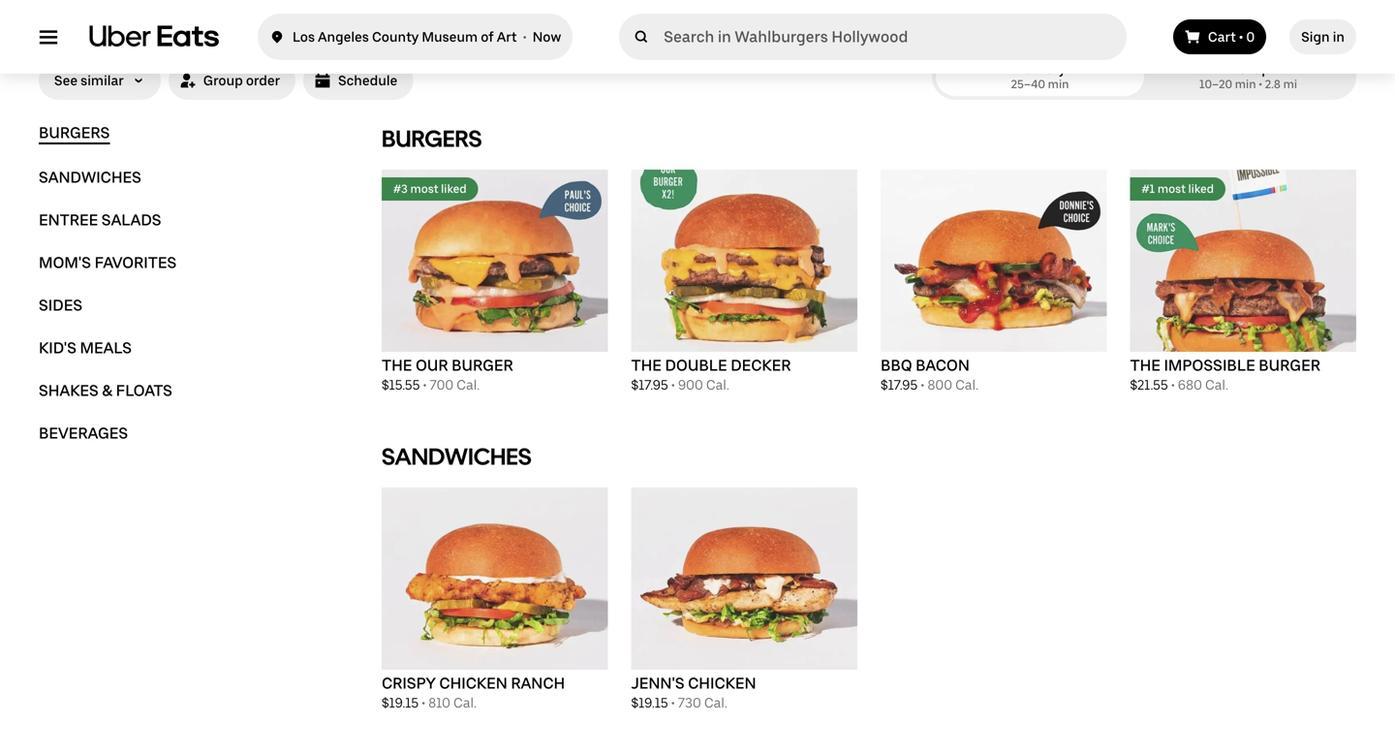 Task type: describe. For each thing, give the bounding box(es) containing it.
now
[[533, 29, 561, 45]]

our
[[416, 356, 448, 375]]

the for the our burger
[[382, 356, 412, 375]]

burgers button
[[39, 123, 110, 144]]

2.8 mi
[[39, 28, 75, 44]]

#1
[[1142, 182, 1156, 196]]

bbq bacon $17.95 • 800 cal.
[[881, 356, 979, 393]]

[object object] radio containing delivery
[[940, 57, 1141, 96]]

shakes & floats
[[39, 381, 173, 400]]

mom's favorites button
[[39, 253, 177, 272]]

$21.55
[[1131, 377, 1169, 393]]

#3
[[394, 182, 408, 196]]

museum
[[422, 29, 478, 45]]

sign in
[[1302, 29, 1345, 45]]

deliver to image
[[269, 25, 285, 48]]

810
[[429, 695, 451, 711]]

shakes
[[39, 381, 99, 400]]

sides
[[39, 296, 83, 315]]

• inside jenn's chicken $19.15 • 730 cal.
[[672, 695, 675, 711]]

Search in Wahlburgers Hollywood text field
[[664, 27, 1119, 47]]

cal. for the double decker
[[707, 377, 730, 393]]

los angeles county museum of art • now
[[293, 29, 561, 45]]

the our burger $15.55 • 700 cal.
[[382, 356, 514, 393]]

the double decker $17.95 • 900 cal.
[[632, 356, 792, 393]]

salads
[[102, 211, 161, 229]]

beverages
[[39, 424, 128, 443]]

group
[[203, 72, 243, 89]]

sandwiches button
[[39, 168, 141, 187]]

liked for our
[[441, 182, 467, 196]]

0
[[1247, 29, 1256, 45]]

double
[[665, 356, 728, 375]]

angeles
[[318, 29, 369, 45]]

schedule
[[338, 72, 398, 89]]

entree
[[39, 211, 98, 229]]

entree salads button
[[39, 210, 161, 230]]

• inside bbq bacon $17.95 • 800 cal.
[[921, 377, 925, 393]]

0 horizontal spatial sandwiches
[[39, 168, 141, 187]]

jenn's
[[632, 674, 685, 693]]

delivery
[[1015, 61, 1066, 77]]

min for delivery
[[1049, 77, 1070, 91]]

900
[[678, 377, 703, 393]]

700
[[430, 377, 454, 393]]

$19.15 inside jenn's chicken $19.15 • 730 cal.
[[632, 695, 669, 711]]

the for the double decker
[[632, 356, 662, 375]]

meals
[[80, 339, 132, 357]]

group order link
[[168, 61, 296, 100]]

los
[[293, 29, 315, 45]]

cart
[[1209, 29, 1237, 45]]

burger for the impossible burger
[[1259, 356, 1321, 375]]

group order
[[203, 72, 280, 89]]

uber eats home image
[[89, 25, 219, 48]]

#3 most liked
[[394, 182, 467, 196]]

the for the impossible burger
[[1131, 356, 1161, 375]]

730
[[678, 695, 702, 711]]

cal. inside bbq bacon $17.95 • 800 cal.
[[956, 377, 979, 393]]

pickup
[[1227, 61, 1271, 77]]

in
[[1334, 29, 1345, 45]]

liked for impossible
[[1189, 182, 1215, 196]]

1 horizontal spatial sandwiches
[[382, 443, 532, 471]]

crispy chicken ranch $19.15 • 810 cal.
[[382, 674, 565, 711]]

kid's meals button
[[39, 338, 132, 358]]

$19.15 inside the 'crispy chicken ranch $19.15 • 810 cal.'
[[382, 695, 419, 711]]

of
[[481, 29, 494, 45]]

county
[[372, 29, 419, 45]]

• left 0
[[1240, 29, 1244, 45]]

cal. for the impossible burger
[[1206, 377, 1229, 393]]



Task type: locate. For each thing, give the bounding box(es) containing it.
2 [object object] radio from the left
[[1149, 57, 1349, 96]]

sides button
[[39, 296, 83, 315]]

cal. inside the impossible burger $21.55 • 680 cal.
[[1206, 377, 1229, 393]]

mi right pickup on the top
[[1284, 77, 1298, 91]]

1 vertical spatial 2.8
[[1266, 77, 1281, 91]]

• inside the our burger $15.55 • 700 cal.
[[423, 377, 427, 393]]

burger
[[452, 356, 514, 375], [1259, 356, 1321, 375]]

1 most from the left
[[411, 182, 439, 196]]

sandwiches down 700
[[382, 443, 532, 471]]

1 horizontal spatial the
[[632, 356, 662, 375]]

1 horizontal spatial mi
[[1284, 77, 1298, 91]]

cal.
[[457, 377, 480, 393], [707, 377, 730, 393], [956, 377, 979, 393], [1206, 377, 1229, 393], [454, 695, 477, 711], [705, 695, 728, 711]]

0 horizontal spatial burger
[[452, 356, 514, 375]]

• inside the 'crispy chicken ranch $19.15 • 810 cal.'
[[422, 695, 426, 711]]

cal. right 900
[[707, 377, 730, 393]]

similar
[[81, 72, 124, 89]]

chicken for jenn's
[[688, 674, 757, 693]]

floats
[[116, 381, 173, 400]]

1 horizontal spatial min
[[1236, 77, 1257, 91]]

0 horizontal spatial 2.8
[[39, 28, 56, 44]]

$19.15 down jenn's
[[632, 695, 669, 711]]

$17.95
[[632, 377, 669, 393], [881, 377, 918, 393]]

• right 10–20
[[1259, 77, 1263, 91]]

1 liked from the left
[[441, 182, 467, 196]]

chevron down small image
[[132, 74, 145, 87]]

delivery 25–40 min
[[1012, 61, 1070, 91]]

• left 680
[[1172, 377, 1176, 393]]

min inside "delivery 25–40 min"
[[1049, 77, 1070, 91]]

cal. down impossible
[[1206, 377, 1229, 393]]

the impossible burger $21.55 • 680 cal.
[[1131, 356, 1321, 393]]

chicken
[[440, 674, 508, 693], [688, 674, 757, 693]]

chicken up '810'
[[440, 674, 508, 693]]

cal. for crispy chicken ranch
[[454, 695, 477, 711]]

• inside the impossible burger $21.55 • 680 cal.
[[1172, 377, 1176, 393]]

0 horizontal spatial liked
[[441, 182, 467, 196]]

kid's meals
[[39, 339, 132, 357]]

the inside the double decker $17.95 • 900 cal.
[[632, 356, 662, 375]]

see
[[54, 72, 78, 89]]

2.8 mi link
[[39, 26, 425, 46]]

0 horizontal spatial burgers
[[39, 124, 110, 142]]

1 horizontal spatial [object object] radio
[[1149, 57, 1349, 96]]

chicken up 730
[[688, 674, 757, 693]]

1 horizontal spatial 2.8
[[1266, 77, 1281, 91]]

kid's
[[39, 339, 77, 357]]

the up $21.55
[[1131, 356, 1161, 375]]

cal. right '810'
[[454, 695, 477, 711]]

ranch
[[511, 674, 565, 693]]

the inside the impossible burger $21.55 • 680 cal.
[[1131, 356, 1161, 375]]

1 $19.15 from the left
[[382, 695, 419, 711]]

cal. right 700
[[457, 377, 480, 393]]

most for our
[[411, 182, 439, 196]]

680
[[1179, 377, 1203, 393]]

min right 25–40
[[1049, 77, 1070, 91]]

burger inside the impossible burger $21.55 • 680 cal.
[[1259, 356, 1321, 375]]

chicken inside jenn's chicken $19.15 • 730 cal.
[[688, 674, 757, 693]]

min for pickup
[[1236, 77, 1257, 91]]

bbq
[[881, 356, 913, 375]]

burgers
[[39, 124, 110, 142], [382, 125, 482, 153]]

2 min from the left
[[1236, 77, 1257, 91]]

navigation
[[39, 123, 335, 466]]

800
[[928, 377, 953, 393]]

cal. inside the 'crispy chicken ranch $19.15 • 810 cal.'
[[454, 695, 477, 711]]

1 horizontal spatial $17.95
[[881, 377, 918, 393]]

min
[[1049, 77, 1070, 91], [1236, 77, 1257, 91]]

sandwiches up entree salads button
[[39, 168, 141, 187]]

2 liked from the left
[[1189, 182, 1215, 196]]

$17.95 left 900
[[632, 377, 669, 393]]

burger right impossible
[[1259, 356, 1321, 375]]

liked
[[441, 182, 467, 196], [1189, 182, 1215, 196]]

2 burger from the left
[[1259, 356, 1321, 375]]

impossible
[[1165, 356, 1256, 375]]

[object Object] radio
[[940, 57, 1141, 96], [1149, 57, 1349, 96]]

2 $17.95 from the left
[[881, 377, 918, 393]]

• left 730
[[672, 695, 675, 711]]

• left '810'
[[422, 695, 426, 711]]

schedule button
[[303, 61, 413, 100], [303, 61, 413, 100]]

min right 10–20
[[1236, 77, 1257, 91]]

2 horizontal spatial the
[[1131, 356, 1161, 375]]

2.8 up see
[[39, 28, 56, 44]]

10–20
[[1200, 77, 1233, 91]]

jenn's chicken $19.15 • 730 cal.
[[632, 674, 757, 711]]

$15.55
[[382, 377, 420, 393]]

2 $19.15 from the left
[[632, 695, 669, 711]]

1 burger from the left
[[452, 356, 514, 375]]

2 the from the left
[[632, 356, 662, 375]]

$17.95 inside the double decker $17.95 • 900 cal.
[[632, 377, 669, 393]]

0 horizontal spatial [object object] radio
[[940, 57, 1141, 96]]

beverages button
[[39, 424, 128, 443]]

entree salads
[[39, 211, 161, 229]]

• left 900
[[672, 377, 675, 393]]

sign
[[1302, 29, 1331, 45]]

1 horizontal spatial $19.15
[[632, 695, 669, 711]]

chicken inside the 'crispy chicken ranch $19.15 • 810 cal.'
[[440, 674, 508, 693]]

chicken for crispy
[[440, 674, 508, 693]]

25–40
[[1012, 77, 1046, 91]]

the
[[382, 356, 412, 375], [632, 356, 662, 375], [1131, 356, 1161, 375]]

1 horizontal spatial liked
[[1189, 182, 1215, 196]]

crispy
[[382, 674, 436, 693]]

• right art
[[523, 29, 527, 45]]

cal. for the our burger
[[457, 377, 480, 393]]

$17.95 inside bbq bacon $17.95 • 800 cal.
[[881, 377, 918, 393]]

cal. right 800
[[956, 377, 979, 393]]

navigation containing burgers
[[39, 123, 335, 466]]

pickup 10–20 min • 2.8 mi
[[1200, 61, 1298, 91]]

cal. inside the double decker $17.95 • 900 cal.
[[707, 377, 730, 393]]

0 horizontal spatial the
[[382, 356, 412, 375]]

1 horizontal spatial burger
[[1259, 356, 1321, 375]]

0 vertical spatial 2.8
[[39, 28, 56, 44]]

2.8 inside pickup 10–20 min • 2.8 mi
[[1266, 77, 1281, 91]]

liked right #1
[[1189, 182, 1215, 196]]

2 chicken from the left
[[688, 674, 757, 693]]

bacon
[[916, 356, 970, 375]]

• inside the double decker $17.95 • 900 cal.
[[672, 377, 675, 393]]

• inside pickup 10–20 min • 2.8 mi
[[1259, 77, 1263, 91]]

decker
[[731, 356, 792, 375]]

1 horizontal spatial chicken
[[688, 674, 757, 693]]

0 horizontal spatial $17.95
[[632, 377, 669, 393]]

mi
[[59, 28, 75, 44], [1284, 77, 1298, 91]]

mom's favorites
[[39, 253, 177, 272]]

mi right main navigation menu icon
[[59, 28, 75, 44]]

1 horizontal spatial most
[[1158, 182, 1186, 196]]

cal. inside jenn's chicken $19.15 • 730 cal.
[[705, 695, 728, 711]]

2.8
[[39, 28, 56, 44], [1266, 77, 1281, 91]]

sandwiches
[[39, 168, 141, 187], [382, 443, 532, 471]]

•
[[523, 29, 527, 45], [1240, 29, 1244, 45], [1259, 77, 1263, 91], [423, 377, 427, 393], [672, 377, 675, 393], [921, 377, 925, 393], [1172, 377, 1176, 393], [422, 695, 426, 711], [672, 695, 675, 711]]

burger up 700
[[452, 356, 514, 375]]

2 most from the left
[[1158, 182, 1186, 196]]

1 the from the left
[[382, 356, 412, 375]]

0 vertical spatial sandwiches
[[39, 168, 141, 187]]

1 min from the left
[[1049, 77, 1070, 91]]

mom's
[[39, 253, 91, 272]]

[object object] radio containing pickup
[[1149, 57, 1349, 96]]

1 horizontal spatial burgers
[[382, 125, 482, 153]]

sign in link
[[1290, 19, 1357, 54]]

the up $15.55
[[382, 356, 412, 375]]

cal. right 730
[[705, 695, 728, 711]]

$17.95 down bbq
[[881, 377, 918, 393]]

min inside pickup 10–20 min • 2.8 mi
[[1236, 77, 1257, 91]]

most right #1
[[1158, 182, 1186, 196]]

liked right #3
[[441, 182, 467, 196]]

cal. inside the our burger $15.55 • 700 cal.
[[457, 377, 480, 393]]

0 horizontal spatial most
[[411, 182, 439, 196]]

&
[[102, 381, 113, 400]]

• left 800
[[921, 377, 925, 393]]

burger inside the our burger $15.55 • 700 cal.
[[452, 356, 514, 375]]

most right #3
[[411, 182, 439, 196]]

main navigation menu image
[[39, 27, 58, 47]]

the inside the our burger $15.55 • 700 cal.
[[382, 356, 412, 375]]

1 chicken from the left
[[440, 674, 508, 693]]

burgers up #3 most liked
[[382, 125, 482, 153]]

0 horizontal spatial mi
[[59, 28, 75, 44]]

burgers up the sandwiches button
[[39, 124, 110, 142]]

2.8 right 10–20
[[1266, 77, 1281, 91]]

shakes & floats button
[[39, 381, 173, 400]]

• left 700
[[423, 377, 427, 393]]

burger for the our burger
[[452, 356, 514, 375]]

$19.15
[[382, 695, 419, 711], [632, 695, 669, 711]]

0 vertical spatial mi
[[59, 28, 75, 44]]

#1 most liked
[[1142, 182, 1215, 196]]

1 vertical spatial sandwiches
[[382, 443, 532, 471]]

1 $17.95 from the left
[[632, 377, 669, 393]]

see similar
[[54, 72, 124, 89]]

most
[[411, 182, 439, 196], [1158, 182, 1186, 196]]

3 the from the left
[[1131, 356, 1161, 375]]

$19.15 down crispy
[[382, 695, 419, 711]]

the left 'double'
[[632, 356, 662, 375]]

most for impossible
[[1158, 182, 1186, 196]]

favorites
[[95, 253, 177, 272]]

0 horizontal spatial chicken
[[440, 674, 508, 693]]

1 [object object] radio from the left
[[940, 57, 1141, 96]]

art
[[497, 29, 517, 45]]

order
[[246, 72, 280, 89]]

1 vertical spatial mi
[[1284, 77, 1298, 91]]

mi inside pickup 10–20 min • 2.8 mi
[[1284, 77, 1298, 91]]

0 horizontal spatial min
[[1049, 77, 1070, 91]]

0 horizontal spatial $19.15
[[382, 695, 419, 711]]

cart • 0
[[1209, 29, 1256, 45]]



Task type: vqa. For each thing, say whether or not it's contained in the screenshot.
Sign In link
yes



